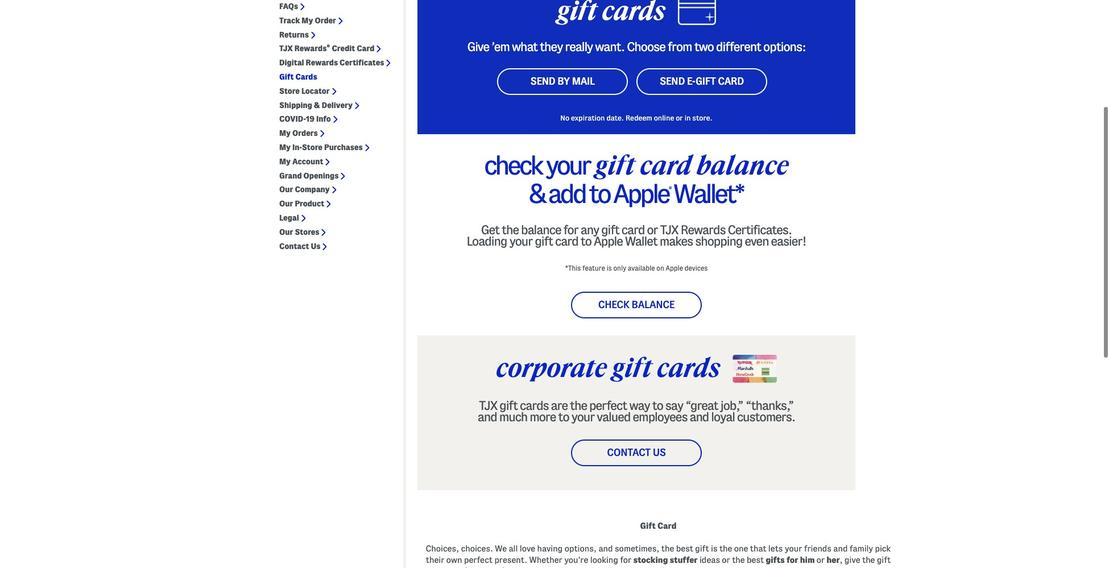Task type: describe. For each thing, give the bounding box(es) containing it.
for inside choices, choices. we all love having options, and sometimes, the best gift is the one that lets your friends and family pick their own perfect present. whether you're looking for
[[621, 556, 632, 565]]

card inside "send e-gift card" link
[[718, 76, 744, 87]]

*this feature is only available on apple devices
[[566, 265, 708, 272]]

send for send by mail
[[531, 76, 556, 87]]

"great
[[686, 399, 719, 413]]

0 vertical spatial is
[[607, 265, 612, 272]]

returns link
[[279, 30, 309, 39]]

my left in-
[[279, 143, 291, 152]]

our company link
[[279, 185, 330, 195]]

sometimes,
[[615, 545, 660, 554]]

to left say
[[653, 399, 664, 413]]

on
[[657, 265, 665, 272]]

1 vertical spatial gift
[[641, 522, 656, 531]]

contact inside faqs track my order returns tjx rewards ® credit card digital rewards certificates gift cards store locator shipping & delivery covid-19 info my orders my in-store purchases my account grand openings our company our product legal our stores contact us
[[279, 242, 309, 251]]

give
[[845, 556, 861, 565]]

to inside get the balance for any gift card or tjx rewards certificates. loading your gift card to apple wallet makes shopping even easier!
[[581, 234, 592, 248]]

the up stocking stuffer link
[[662, 545, 675, 554]]

only
[[614, 265, 627, 272]]

no
[[561, 114, 570, 122]]

credit
[[332, 44, 355, 53]]

delivery
[[322, 100, 353, 110]]

two inside , give the gift they'll (definitely) love. and with two different options—by mail and e-mail—you can show you care from anywhere.
[[564, 567, 578, 569]]

balance inside check your gift card balance & add to apple ® wallet*
[[697, 151, 789, 180]]

digital
[[279, 58, 304, 67]]

add
[[548, 180, 586, 208]]

stocking stuffer ideas or the best gifts for him or her
[[632, 556, 840, 565]]

cards
[[296, 72, 317, 81]]

what
[[512, 40, 538, 53]]

send by mail
[[531, 76, 595, 87]]

apple inside check your gift card balance & add to apple ® wallet*
[[614, 180, 669, 208]]

gift card
[[641, 522, 677, 531]]

lets
[[769, 545, 783, 554]]

present.
[[495, 556, 528, 565]]

gift left any
[[535, 234, 553, 248]]

,
[[840, 556, 843, 565]]

send e-gift card
[[660, 76, 744, 87]]

my orders link
[[279, 129, 318, 138]]

even
[[745, 234, 769, 248]]

employees
[[633, 410, 688, 424]]

and up looking
[[599, 545, 613, 554]]

her
[[827, 556, 840, 565]]

anywhere.
[[839, 567, 879, 569]]

they'll
[[438, 567, 462, 569]]

store.
[[693, 114, 713, 122]]

valued
[[597, 410, 631, 424]]

order
[[315, 16, 336, 25]]

in
[[685, 114, 691, 122]]

send by mail link
[[497, 68, 628, 95]]

or down friends
[[817, 556, 825, 565]]

gift inside tjx gift cards are the perfect way to say "great job," "thanks," and much more to your valued employees and loyal customers.
[[500, 399, 518, 413]]

e-
[[699, 567, 707, 569]]

date.
[[607, 114, 624, 122]]

from inside , give the gift they'll (definitely) love. and with two different options—by mail and e-mail—you can show you care from anywhere.
[[819, 567, 837, 569]]

online
[[654, 114, 675, 122]]

all
[[509, 545, 518, 554]]

you
[[784, 567, 798, 569]]

gift inside "send e-gift card" link
[[696, 76, 716, 87]]

1 horizontal spatial contact us link
[[571, 440, 702, 467]]

are
[[551, 399, 568, 413]]

can
[[747, 567, 760, 569]]

openings
[[304, 171, 339, 180]]

really
[[565, 40, 593, 53]]

card up *this feature is only available on apple devices
[[622, 223, 645, 237]]

is inside choices, choices. we all love having options, and sometimes, the best gift is the one that lets your friends and family pick their own perfect present. whether you're looking for
[[711, 545, 718, 554]]

(definitely)
[[464, 567, 506, 569]]

contact inside "link"
[[607, 447, 651, 458]]

1 vertical spatial store
[[302, 143, 323, 152]]

makes
[[660, 234, 693, 248]]

choices,
[[426, 545, 459, 554]]

the up "stocking stuffer ideas or the best gifts for him or her"
[[720, 545, 733, 554]]

and left loyal
[[690, 410, 709, 424]]

ideas
[[700, 556, 720, 565]]

® inside check your gift card balance & add to apple ® wallet*
[[669, 185, 670, 192]]

0 vertical spatial different
[[716, 40, 762, 53]]

1 horizontal spatial two
[[695, 40, 714, 53]]

stuffer
[[670, 556, 698, 565]]

him
[[801, 556, 815, 565]]

shipping & delivery link
[[279, 100, 353, 110]]

choices.
[[461, 545, 493, 554]]

their
[[426, 556, 445, 565]]

send e-gift card link
[[637, 68, 768, 95]]

check balance
[[599, 299, 675, 310]]

gifts for him link
[[764, 556, 817, 565]]

perfect inside tjx gift cards are the perfect way to say "great job," "thanks," and much more to your valued employees and loyal customers.
[[590, 399, 627, 413]]

® inside faqs track my order returns tjx rewards ® credit card digital rewards certificates gift cards store locator shipping & delivery covid-19 info my orders my in-store purchases my account grand openings our company our product legal our stores contact us
[[327, 44, 330, 50]]

digital rewards certificates link
[[279, 58, 384, 68]]

to right more
[[558, 410, 569, 424]]

my right track
[[302, 16, 313, 25]]

*this
[[566, 265, 581, 272]]

us inside faqs track my order returns tjx rewards ® credit card digital rewards certificates gift cards store locator shipping & delivery covid-19 info my orders my in-store purchases my account grand openings our company our product legal our stores contact us
[[311, 242, 321, 251]]

covid-19 info link
[[279, 115, 331, 124]]

info
[[316, 115, 331, 124]]

wallet
[[625, 234, 658, 248]]

give
[[467, 40, 490, 53]]

e-
[[687, 76, 696, 87]]

different inside , give the gift they'll (definitely) love. and with two different options—by mail and e-mail—you can show you care from anywhere.
[[580, 567, 615, 569]]

your inside tjx gift cards are the perfect way to say "great job," "thanks," and much more to your valued employees and loyal customers.
[[572, 410, 595, 424]]

and up ,
[[834, 545, 848, 554]]

best inside choices, choices. we all love having options, and sometimes, the best gift is the one that lets your friends and family pick their own perfect present. whether you're looking for
[[677, 545, 694, 554]]

for inside get the balance for any gift card or tjx rewards certificates. loading your gift card to apple wallet makes shopping even easier!
[[564, 223, 579, 237]]

stocking
[[634, 556, 668, 565]]

"thanks,"
[[746, 399, 794, 413]]

track my order link
[[279, 16, 336, 25]]

devices
[[685, 265, 708, 272]]

and inside , give the gift they'll (definitely) love. and with two different options—by mail and e-mail—you can show you care from anywhere.
[[683, 567, 697, 569]]

redeem
[[626, 114, 653, 122]]

options:
[[764, 40, 806, 53]]

by
[[558, 76, 570, 87]]

tjx inside faqs track my order returns tjx rewards ® credit card digital rewards certificates gift cards store locator shipping & delivery covid-19 info my orders my in-store purchases my account grand openings our company our product legal our stores contact us
[[279, 44, 293, 53]]

1 horizontal spatial best
[[747, 556, 764, 565]]

gift inside check your gift card balance & add to apple ® wallet*
[[595, 151, 636, 180]]

2 vertical spatial apple
[[666, 265, 684, 272]]

locator
[[302, 86, 330, 95]]

much
[[499, 410, 528, 424]]

that
[[751, 545, 767, 554]]

show
[[762, 567, 782, 569]]

faqs track my order returns tjx rewards ® credit card digital rewards certificates gift cards store locator shipping & delivery covid-19 info my orders my in-store purchases my account grand openings our company our product legal our stores contact us
[[279, 2, 384, 251]]

& inside check your gift card balance & add to apple ® wallet*
[[530, 180, 545, 208]]



Task type: vqa. For each thing, say whether or not it's contained in the screenshot.
the bottom Rates
no



Task type: locate. For each thing, give the bounding box(es) containing it.
gift up sometimes,
[[641, 522, 656, 531]]

0 vertical spatial from
[[668, 40, 692, 53]]

the down one
[[733, 556, 745, 565]]

and
[[478, 410, 497, 424], [690, 410, 709, 424], [599, 545, 613, 554], [834, 545, 848, 554], [683, 567, 697, 569]]

2 horizontal spatial tjx
[[661, 223, 679, 237]]

our stores link
[[279, 228, 320, 237]]

0 horizontal spatial contact
[[279, 242, 309, 251]]

1 horizontal spatial tjx
[[479, 399, 498, 413]]

apple up get the balance for any gift card or tjx rewards certificates. loading your gift card to apple wallet makes shopping even easier!
[[614, 180, 669, 208]]

us down employees
[[653, 447, 666, 458]]

contact us link down our stores link
[[279, 242, 321, 251]]

for up "options—by"
[[621, 556, 632, 565]]

1 horizontal spatial is
[[711, 545, 718, 554]]

tjx up "digital"
[[279, 44, 293, 53]]

® left wallet*
[[669, 185, 670, 192]]

gift cards link
[[279, 72, 317, 82]]

1 horizontal spatial &
[[530, 180, 545, 208]]

2 vertical spatial our
[[279, 228, 293, 237]]

1 vertical spatial us
[[653, 447, 666, 458]]

store up account
[[302, 143, 323, 152]]

my
[[302, 16, 313, 25], [279, 129, 291, 138], [279, 143, 291, 152], [279, 157, 291, 166]]

0 horizontal spatial different
[[580, 567, 615, 569]]

1 vertical spatial contact us link
[[571, 440, 702, 467]]

perfect up (definitely)
[[464, 556, 493, 565]]

1 vertical spatial our
[[279, 199, 293, 208]]

and down stuffer
[[683, 567, 697, 569]]

for left any
[[564, 223, 579, 237]]

apple up only
[[594, 234, 623, 248]]

care
[[800, 567, 817, 569]]

card
[[641, 151, 692, 180], [622, 223, 645, 237], [555, 234, 579, 248]]

to up feature
[[581, 234, 592, 248]]

1 horizontal spatial perfect
[[590, 399, 627, 413]]

you're
[[565, 556, 589, 565]]

0 vertical spatial two
[[695, 40, 714, 53]]

us down stores
[[311, 242, 321, 251]]

send left e-
[[660, 76, 685, 87]]

my up grand
[[279, 157, 291, 166]]

from right choose
[[668, 40, 692, 53]]

the inside , give the gift they'll (definitely) love. and with two different options—by mail and e-mail—you can show you care from anywhere.
[[863, 556, 876, 565]]

our down legal link
[[279, 228, 293, 237]]

different down looking
[[580, 567, 615, 569]]

contact
[[279, 242, 309, 251], [607, 447, 651, 458]]

two down you're
[[564, 567, 578, 569]]

her link
[[827, 556, 840, 565]]

1 vertical spatial card
[[718, 76, 744, 87]]

gift right any
[[602, 223, 620, 237]]

0 horizontal spatial balance
[[521, 223, 561, 237]]

card inside faqs track my order returns tjx rewards ® credit card digital rewards certificates gift cards store locator shipping & delivery covid-19 info my orders my in-store purchases my account grand openings our company our product legal our stores contact us
[[357, 44, 375, 53]]

1 vertical spatial contact
[[607, 447, 651, 458]]

0 vertical spatial ®
[[327, 44, 330, 50]]

rewards
[[295, 44, 327, 53], [306, 58, 338, 67], [681, 223, 726, 237]]

gift inside choices, choices. we all love having options, and sometimes, the best gift is the one that lets your friends and family pick their own perfect present. whether you're looking for
[[696, 545, 710, 554]]

best up the "can"
[[747, 556, 764, 565]]

expiration
[[571, 114, 605, 122]]

product
[[295, 199, 325, 208]]

1 horizontal spatial send
[[660, 76, 685, 87]]

0 vertical spatial &
[[314, 100, 320, 110]]

rewards down wallet*
[[681, 223, 726, 237]]

card up choices, choices. we all love having options, and sometimes, the best gift is the one that lets your friends and family pick their own perfect present. whether you're looking for
[[658, 522, 677, 531]]

tjx left much
[[479, 399, 498, 413]]

rewards down returns link at the left top of page
[[295, 44, 327, 53]]

purchases
[[324, 143, 363, 152]]

say
[[666, 399, 684, 413]]

& down locator
[[314, 100, 320, 110]]

1 vertical spatial perfect
[[464, 556, 493, 565]]

® left credit
[[327, 44, 330, 50]]

®
[[327, 44, 330, 50], [669, 185, 670, 192]]

1 vertical spatial ®
[[669, 185, 670, 192]]

for up you
[[787, 556, 799, 565]]

or up mail—you
[[722, 556, 731, 565]]

contact down our stores link
[[279, 242, 309, 251]]

0 vertical spatial contact us link
[[279, 242, 321, 251]]

love.
[[508, 567, 526, 569]]

gift left cards
[[500, 399, 518, 413]]

or inside get the balance for any gift card or tjx rewards certificates. loading your gift card to apple wallet makes shopping even easier!
[[647, 223, 658, 237]]

faqs link
[[279, 2, 298, 11]]

track
[[279, 16, 300, 25]]

choices, choices. we all love having options, and sometimes, the best gift is the one that lets your friends and family pick their own perfect present. whether you're looking for
[[426, 545, 891, 565]]

to inside check your gift card balance & add to apple ® wallet*
[[589, 180, 610, 208]]

friends
[[805, 545, 832, 554]]

1 our from the top
[[279, 185, 293, 194]]

wallet*
[[674, 180, 744, 208]]

cards
[[520, 399, 549, 413]]

apple right on on the top right
[[666, 265, 684, 272]]

want.
[[595, 40, 625, 53]]

certificates.
[[728, 223, 792, 237]]

0 vertical spatial best
[[677, 545, 694, 554]]

0 vertical spatial tjx
[[279, 44, 293, 53]]

card up certificates
[[357, 44, 375, 53]]

0 horizontal spatial for
[[564, 223, 579, 237]]

1 horizontal spatial ®
[[669, 185, 670, 192]]

tjx right 'wallet'
[[661, 223, 679, 237]]

0 horizontal spatial us
[[311, 242, 321, 251]]

customers.
[[738, 410, 796, 424]]

any
[[581, 223, 599, 237]]

or left in
[[676, 114, 683, 122]]

account
[[293, 157, 323, 166]]

or
[[676, 114, 683, 122], [647, 223, 658, 237], [722, 556, 731, 565], [817, 556, 825, 565]]

send left the by
[[531, 76, 556, 87]]

gift up store.
[[696, 76, 716, 87]]

your inside choices, choices. we all love having options, and sometimes, the best gift is the one that lets your friends and family pick their own perfect present. whether you're looking for
[[785, 545, 803, 554]]

0 horizontal spatial from
[[668, 40, 692, 53]]

your up gifts for him link
[[785, 545, 803, 554]]

contact down valued
[[607, 447, 651, 458]]

0 vertical spatial perfect
[[590, 399, 627, 413]]

1 horizontal spatial for
[[621, 556, 632, 565]]

orders
[[293, 129, 318, 138]]

1 horizontal spatial balance
[[697, 151, 789, 180]]

easier!
[[771, 234, 807, 248]]

& inside faqs track my order returns tjx rewards ® credit card digital rewards certificates gift cards store locator shipping & delivery covid-19 info my orders my in-store purchases my account grand openings our company our product legal our stores contact us
[[314, 100, 320, 110]]

our product link
[[279, 199, 325, 209]]

get
[[481, 223, 500, 237]]

the up anywhere.
[[863, 556, 876, 565]]

shopping
[[696, 234, 743, 248]]

best up stuffer
[[677, 545, 694, 554]]

shipping
[[279, 100, 312, 110]]

gift inside faqs track my order returns tjx rewards ® credit card digital rewards certificates gift cards store locator shipping & delivery covid-19 info my orders my in-store purchases my account grand openings our company our product legal our stores contact us
[[279, 72, 294, 81]]

1 horizontal spatial us
[[653, 447, 666, 458]]

0 vertical spatial balance
[[697, 151, 789, 180]]

1 horizontal spatial gift
[[641, 522, 656, 531]]

your inside check your gift card balance & add to apple ® wallet*
[[546, 151, 590, 180]]

0 horizontal spatial gift
[[279, 72, 294, 81]]

your inside get the balance for any gift card or tjx rewards certificates. loading your gift card to apple wallet makes shopping even easier!
[[510, 234, 533, 248]]

they
[[540, 40, 563, 53]]

is up ideas
[[711, 545, 718, 554]]

0 horizontal spatial two
[[564, 567, 578, 569]]

1 vertical spatial rewards
[[306, 58, 338, 67]]

apple inside get the balance for any gift card or tjx rewards certificates. loading your gift card to apple wallet makes shopping even easier!
[[594, 234, 623, 248]]

2 vertical spatial rewards
[[681, 223, 726, 237]]

the inside get the balance for any gift card or tjx rewards certificates. loading your gift card to apple wallet makes shopping even easier!
[[502, 223, 519, 237]]

and
[[528, 567, 543, 569]]

1 vertical spatial balance
[[521, 223, 561, 237]]

my account link
[[279, 157, 323, 167]]

0 vertical spatial card
[[357, 44, 375, 53]]

0 horizontal spatial best
[[677, 545, 694, 554]]

1 horizontal spatial different
[[716, 40, 762, 53]]

your right get
[[510, 234, 533, 248]]

0 horizontal spatial tjx
[[279, 44, 293, 53]]

whether
[[530, 556, 563, 565]]

our up 'legal'
[[279, 199, 293, 208]]

'em
[[492, 40, 510, 53]]

0 vertical spatial rewards
[[295, 44, 327, 53]]

1 vertical spatial is
[[711, 545, 718, 554]]

your right are
[[572, 410, 595, 424]]

and left much
[[478, 410, 497, 424]]

0 horizontal spatial perfect
[[464, 556, 493, 565]]

& left add
[[530, 180, 545, 208]]

with
[[545, 567, 562, 569]]

card
[[357, 44, 375, 53], [718, 76, 744, 87], [658, 522, 677, 531]]

0 vertical spatial our
[[279, 185, 293, 194]]

2 our from the top
[[279, 199, 293, 208]]

1 vertical spatial apple
[[594, 234, 623, 248]]

1 vertical spatial tjx
[[661, 223, 679, 237]]

1 horizontal spatial store
[[302, 143, 323, 152]]

from down her link
[[819, 567, 837, 569]]

1 vertical spatial &
[[530, 180, 545, 208]]

store locator link
[[279, 86, 330, 96]]

2 vertical spatial card
[[658, 522, 677, 531]]

the right get
[[502, 223, 519, 237]]

our down grand
[[279, 185, 293, 194]]

0 horizontal spatial store
[[279, 86, 300, 95]]

the right are
[[570, 399, 587, 413]]

card down 'online'
[[641, 151, 692, 180]]

gift down "digital"
[[279, 72, 294, 81]]

the inside tjx gift cards are the perfect way to say "great job," "thanks," and much more to your valued employees and loyal customers.
[[570, 399, 587, 413]]

0 horizontal spatial contact us link
[[279, 242, 321, 251]]

2 horizontal spatial for
[[787, 556, 799, 565]]

rewards inside get the balance for any gift card or tjx rewards certificates. loading your gift card to apple wallet makes shopping even easier!
[[681, 223, 726, 237]]

stocking stuffer link
[[632, 556, 700, 565]]

19
[[306, 115, 315, 124]]

1 vertical spatial best
[[747, 556, 764, 565]]

&
[[314, 100, 320, 110], [530, 180, 545, 208]]

gift down date.
[[595, 151, 636, 180]]

two up "send e-gift card" at the top right of the page
[[695, 40, 714, 53]]

0 horizontal spatial card
[[357, 44, 375, 53]]

our
[[279, 185, 293, 194], [279, 199, 293, 208], [279, 228, 293, 237]]

0 horizontal spatial send
[[531, 76, 556, 87]]

, give the gift they'll (definitely) love. and with two different options—by mail and e-mail—you can show you care from anywhere.
[[438, 556, 891, 569]]

1 vertical spatial two
[[564, 567, 578, 569]]

store up shipping
[[279, 86, 300, 95]]

balance
[[632, 299, 675, 310]]

or left makes
[[647, 223, 658, 237]]

2 vertical spatial tjx
[[479, 399, 498, 413]]

rewards up "cards"
[[306, 58, 338, 67]]

choose
[[627, 40, 666, 53]]

is left only
[[607, 265, 612, 272]]

balance
[[697, 151, 789, 180], [521, 223, 561, 237]]

to right add
[[589, 180, 610, 208]]

card right e-
[[718, 76, 744, 87]]

2 send from the left
[[660, 76, 685, 87]]

3 our from the top
[[279, 228, 293, 237]]

1 horizontal spatial card
[[658, 522, 677, 531]]

tjx
[[279, 44, 293, 53], [661, 223, 679, 237], [479, 399, 498, 413]]

us
[[311, 242, 321, 251], [653, 447, 666, 458]]

check your gift card balance & add to apple ® wallet*
[[485, 151, 789, 208]]

2 horizontal spatial card
[[718, 76, 744, 87]]

1 send from the left
[[531, 76, 556, 87]]

card left any
[[555, 234, 579, 248]]

contact us link down tjx gift cards are the perfect way to say "great job," "thanks," and much more to your valued employees and loyal customers.
[[571, 440, 702, 467]]

gift
[[696, 76, 716, 87], [595, 151, 636, 180], [602, 223, 620, 237], [535, 234, 553, 248], [500, 399, 518, 413], [696, 545, 710, 554], [878, 556, 891, 565]]

different left options:
[[716, 40, 762, 53]]

loyal
[[712, 410, 735, 424]]

family
[[850, 545, 874, 554]]

options—by
[[616, 567, 663, 569]]

returns
[[279, 30, 309, 39]]

contact us
[[607, 447, 666, 458]]

perfect inside choices, choices. we all love having options, and sometimes, the best gift is the one that lets your friends and family pick their own perfect present. whether you're looking for
[[464, 556, 493, 565]]

send for send e-gift card
[[660, 76, 685, 87]]

two
[[695, 40, 714, 53], [564, 567, 578, 569]]

we
[[495, 545, 507, 554]]

0 horizontal spatial is
[[607, 265, 612, 272]]

one
[[735, 545, 749, 554]]

tjx inside get the balance for any gift card or tjx rewards certificates. loading your gift card to apple wallet makes shopping even easier!
[[661, 223, 679, 237]]

1 horizontal spatial from
[[819, 567, 837, 569]]

your down no
[[546, 151, 590, 180]]

0 horizontal spatial &
[[314, 100, 320, 110]]

0 vertical spatial contact
[[279, 242, 309, 251]]

own
[[447, 556, 462, 565]]

0 vertical spatial gift
[[279, 72, 294, 81]]

0 vertical spatial store
[[279, 86, 300, 95]]

store
[[279, 86, 300, 95], [302, 143, 323, 152]]

gifts
[[766, 556, 785, 565]]

gift up ideas
[[696, 545, 710, 554]]

tjx inside tjx gift cards are the perfect way to say "great job," "thanks," and much more to your valued employees and loyal customers.
[[479, 399, 498, 413]]

0 vertical spatial us
[[311, 242, 321, 251]]

0 vertical spatial apple
[[614, 180, 669, 208]]

1 vertical spatial different
[[580, 567, 615, 569]]

my down covid-
[[279, 129, 291, 138]]

1 vertical spatial from
[[819, 567, 837, 569]]

gift inside , give the gift they'll (definitely) love. and with two different options—by mail and e-mail—you can show you care from anywhere.
[[878, 556, 891, 565]]

give 'em what they really want. choose from two different options:
[[467, 40, 806, 53]]

grand openings link
[[279, 171, 339, 181]]

perfect left way
[[590, 399, 627, 413]]

gift
[[279, 72, 294, 81], [641, 522, 656, 531]]

gift down pick
[[878, 556, 891, 565]]

card inside check your gift card balance & add to apple ® wallet*
[[641, 151, 692, 180]]

certificates
[[340, 58, 384, 67]]

legal link
[[279, 213, 299, 223]]

balance inside get the balance for any gift card or tjx rewards certificates. loading your gift card to apple wallet makes shopping even easier!
[[521, 223, 561, 237]]

0 horizontal spatial ®
[[327, 44, 330, 50]]

1 horizontal spatial contact
[[607, 447, 651, 458]]



